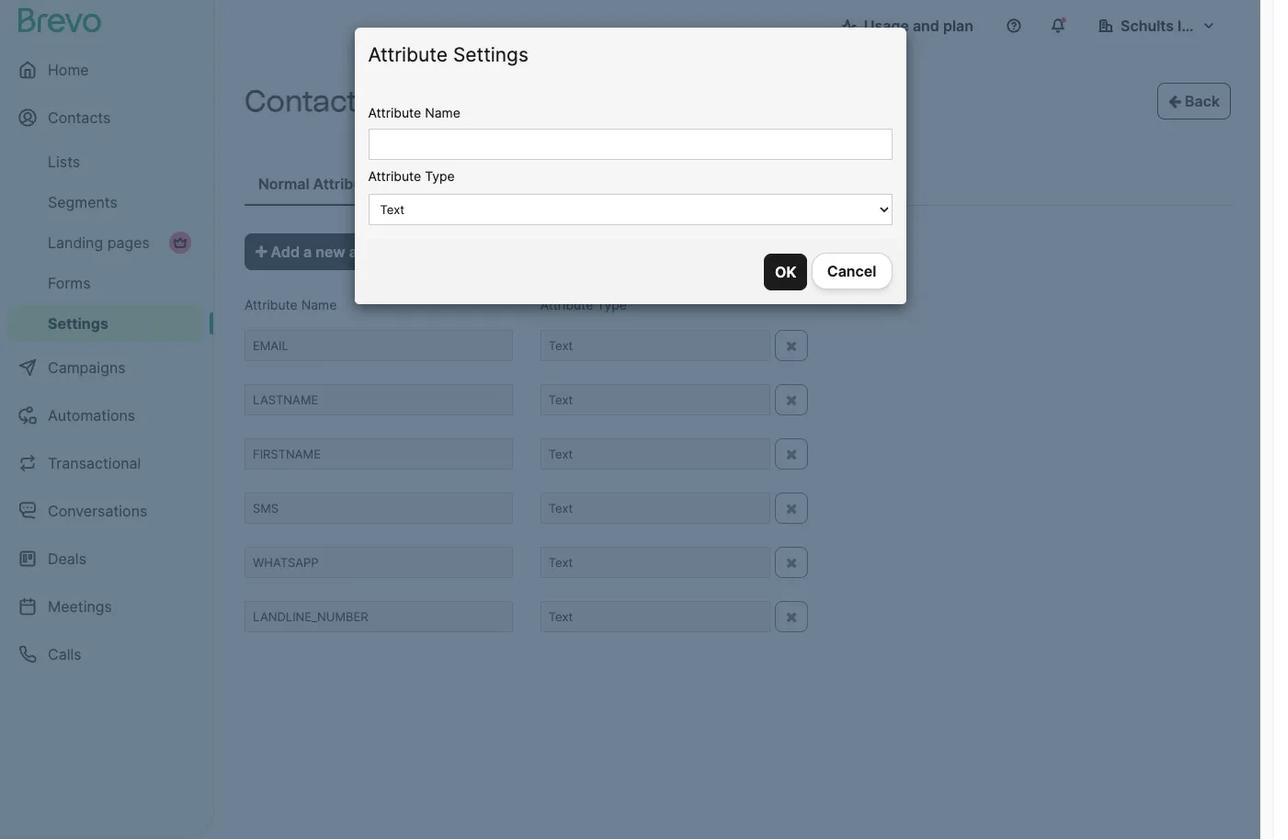 Task type: locate. For each thing, give the bounding box(es) containing it.
1 horizontal spatial attribute name
[[368, 105, 461, 121]]

0 vertical spatial type
[[425, 169, 455, 184]]

1 vertical spatial attribute type
[[541, 297, 627, 313]]

3 times image from the top
[[786, 556, 798, 571]]

0 vertical spatial transactional
[[429, 175, 526, 193]]

1 vertical spatial times image
[[786, 447, 798, 462]]

None text field
[[368, 129, 893, 160], [245, 385, 513, 416], [245, 439, 513, 470], [245, 548, 513, 579], [245, 602, 513, 633], [368, 129, 893, 160], [245, 385, 513, 416], [245, 439, 513, 470], [245, 548, 513, 579], [245, 602, 513, 633]]

1 vertical spatial settings
[[48, 315, 108, 333]]

attribute type
[[368, 169, 455, 184], [541, 297, 627, 313]]

1 horizontal spatial settings
[[453, 43, 529, 66]]

attributes for transactional attributes
[[530, 175, 601, 193]]

0 vertical spatial name
[[425, 105, 461, 121]]

attribute name
[[368, 105, 461, 121], [245, 297, 337, 313]]

transactional
[[429, 175, 526, 193], [48, 454, 141, 473]]

transactional link
[[7, 442, 202, 486]]

settings
[[453, 43, 529, 66], [48, 315, 108, 333]]

attributes
[[365, 84, 502, 119], [313, 175, 385, 193], [530, 175, 601, 193]]

1 horizontal spatial type
[[597, 297, 627, 313]]

deals link
[[7, 537, 202, 581]]

transactional for transactional
[[48, 454, 141, 473]]

attribute name down attribute settings on the top left
[[368, 105, 461, 121]]

conversations
[[48, 502, 148, 521]]

0 vertical spatial attribute type
[[368, 169, 455, 184]]

a
[[304, 243, 312, 261]]

1 horizontal spatial name
[[425, 105, 461, 121]]

landing pages
[[48, 234, 150, 252]]

contact attributes
[[245, 84, 502, 119]]

None text field
[[245, 331, 513, 362], [245, 493, 513, 525], [245, 331, 513, 362], [245, 493, 513, 525]]

attribute name down add at the top left
[[245, 297, 337, 313]]

1 vertical spatial transactional
[[48, 454, 141, 473]]

lists link
[[7, 144, 202, 180]]

contacts link
[[7, 96, 202, 140]]

normal attributes link
[[245, 164, 415, 206]]

back link
[[1158, 83, 1232, 120]]

name
[[425, 105, 461, 121], [301, 297, 337, 313]]

cancel button
[[812, 253, 893, 290]]

1 vertical spatial name
[[301, 297, 337, 313]]

name down a
[[301, 297, 337, 313]]

0 vertical spatial times image
[[786, 339, 798, 354]]

times image
[[786, 393, 798, 408], [786, 502, 798, 516], [786, 610, 798, 625]]

times image
[[786, 339, 798, 354], [786, 447, 798, 462], [786, 556, 798, 571]]

arrow left image
[[1169, 94, 1182, 109]]

0 horizontal spatial settings
[[48, 315, 108, 333]]

calls link
[[7, 633, 202, 677]]

home
[[48, 61, 89, 79]]

1 vertical spatial attribute name
[[245, 297, 337, 313]]

segments link
[[7, 184, 202, 221]]

transactional right 'question circle' icon
[[429, 175, 526, 193]]

name down attribute settings on the top left
[[425, 105, 461, 121]]

1 vertical spatial type
[[597, 297, 627, 313]]

0 vertical spatial settings
[[453, 43, 529, 66]]

calculated values link
[[632, 164, 804, 206]]

values
[[726, 175, 773, 193]]

1 horizontal spatial transactional
[[429, 175, 526, 193]]

0 vertical spatial times image
[[786, 393, 798, 408]]

forms link
[[7, 265, 202, 302]]

2 vertical spatial times image
[[786, 556, 798, 571]]

contacts
[[48, 109, 111, 127]]

usage and plan
[[864, 17, 974, 35]]

type
[[425, 169, 455, 184], [597, 297, 627, 313]]

cancel
[[828, 262, 877, 280]]

transactional down automations
[[48, 454, 141, 473]]

1 vertical spatial times image
[[786, 502, 798, 516]]

calculated values
[[645, 175, 777, 193]]

attributes for normal attributes
[[313, 175, 385, 193]]

1 horizontal spatial attribute type
[[541, 297, 627, 313]]

0 horizontal spatial transactional
[[48, 454, 141, 473]]

0 horizontal spatial attribute name
[[245, 297, 337, 313]]

back
[[1182, 92, 1221, 110]]

lists
[[48, 153, 80, 171]]

attribute
[[368, 43, 448, 66], [368, 105, 422, 121], [368, 169, 422, 184], [245, 297, 298, 313], [541, 297, 594, 313]]

2 vertical spatial times image
[[786, 610, 798, 625]]



Task type: vqa. For each thing, say whether or not it's contained in the screenshot.
fifth 17 from the bottom
no



Task type: describe. For each thing, give the bounding box(es) containing it.
2 times image from the top
[[786, 502, 798, 516]]

ok button
[[764, 254, 808, 291]]

add a new attribute
[[267, 243, 411, 261]]

automations
[[48, 407, 135, 425]]

landing pages link
[[7, 224, 202, 261]]

2 times image from the top
[[786, 447, 798, 462]]

contact
[[245, 84, 358, 119]]

schults
[[1121, 17, 1175, 35]]

transactional attributes link
[[415, 164, 631, 206]]

automations link
[[7, 394, 202, 438]]

forms
[[48, 274, 91, 293]]

segments
[[48, 193, 118, 212]]

settings link
[[7, 305, 202, 342]]

transactional for transactional attributes
[[429, 175, 526, 193]]

0 horizontal spatial type
[[425, 169, 455, 184]]

ok
[[775, 263, 797, 282]]

usage
[[864, 17, 910, 35]]

attribute
[[349, 243, 411, 261]]

calls
[[48, 646, 82, 664]]

usage and plan button
[[828, 7, 989, 44]]

deals
[[48, 550, 86, 568]]

plus image
[[256, 245, 267, 259]]

0 vertical spatial attribute name
[[368, 105, 461, 121]]

inc
[[1178, 17, 1200, 35]]

landing
[[48, 234, 103, 252]]

transactional attributes
[[429, 175, 605, 193]]

schults inc
[[1121, 17, 1200, 35]]

1 times image from the top
[[786, 339, 798, 354]]

conversations link
[[7, 489, 202, 534]]

left___rvooi image
[[173, 235, 188, 250]]

attribute settings
[[368, 43, 529, 66]]

pages
[[107, 234, 150, 252]]

and
[[913, 17, 940, 35]]

schults inc button
[[1085, 7, 1232, 44]]

3 times image from the top
[[786, 610, 798, 625]]

normal attributes
[[258, 175, 389, 193]]

meetings
[[48, 598, 112, 616]]

0 horizontal spatial name
[[301, 297, 337, 313]]

0 horizontal spatial attribute type
[[368, 169, 455, 184]]

plan
[[944, 17, 974, 35]]

attributes for contact attributes
[[365, 84, 502, 119]]

normal
[[258, 175, 310, 193]]

add a new attribute link
[[245, 234, 422, 270]]

campaigns link
[[7, 346, 202, 390]]

home link
[[7, 48, 202, 92]]

1 times image from the top
[[786, 393, 798, 408]]

meetings link
[[7, 585, 202, 629]]

campaigns
[[48, 359, 126, 377]]

add
[[271, 243, 300, 261]]

question circle image
[[389, 177, 401, 191]]

new
[[316, 243, 346, 261]]

calculated
[[645, 175, 722, 193]]



